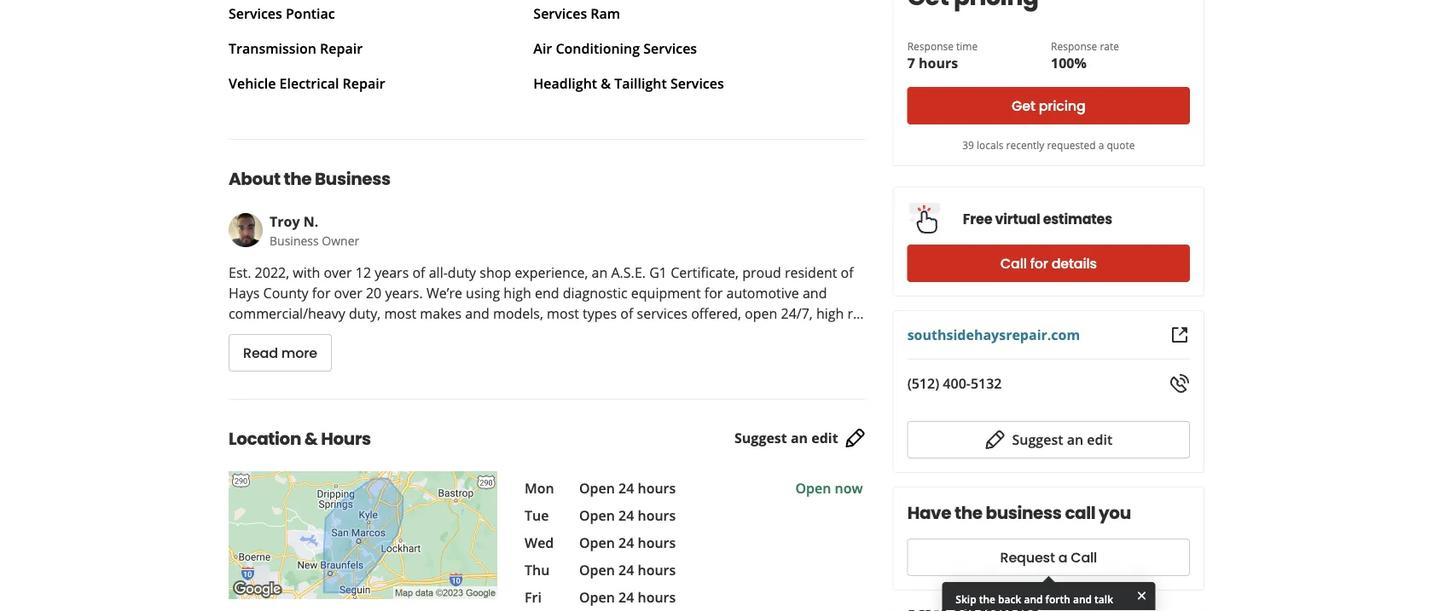 Task type: describe. For each thing, give the bounding box(es) containing it.
open for tue
[[579, 507, 615, 525]]

open 24 hours for thu
[[579, 562, 676, 580]]

1 horizontal spatial a
[[1099, 138, 1104, 152]]

wed
[[525, 534, 554, 553]]

100%
[[1051, 54, 1087, 72]]

open 24 hours for tue
[[579, 507, 676, 525]]

get pricing
[[1012, 96, 1086, 116]]

24 for fri
[[619, 589, 634, 607]]

troy
[[270, 213, 300, 231]]

convenient
[[1003, 607, 1058, 612]]

open for mon
[[579, 480, 615, 498]]

and down "resident"
[[803, 284, 827, 303]]

open 24 hours for fri
[[579, 589, 676, 607]]

headlight & taillight services link
[[533, 75, 724, 93]]

you
[[1099, 502, 1131, 525]]

suggest an edit button
[[907, 421, 1190, 459]]

southsidehaysrepair.com link
[[907, 326, 1080, 344]]

24 external link v2 image
[[1170, 325, 1190, 345]]

services ram
[[533, 5, 620, 23]]

an inside location & hours element
[[791, 430, 808, 448]]

resident
[[785, 264, 837, 282]]

2 horizontal spatial of
[[841, 264, 854, 282]]

estimates
[[1043, 210, 1112, 229]]

1 vertical spatial repair
[[343, 75, 385, 93]]

(512) 400-5132
[[907, 374, 1002, 393]]

types
[[583, 305, 617, 323]]

air conditioning services
[[533, 40, 697, 58]]

air
[[533, 40, 552, 58]]

a.s.e.
[[611, 264, 646, 282]]

business
[[986, 502, 1062, 525]]

request
[[1000, 549, 1055, 568]]

more
[[281, 344, 317, 363]]

services up the taillight
[[643, 40, 697, 58]]

vehicle electrical repair
[[229, 75, 385, 93]]

using
[[466, 284, 500, 303]]

end
[[535, 284, 559, 303]]

& for hours
[[304, 428, 318, 452]]

the for about
[[284, 168, 312, 192]]

open for fri
[[579, 589, 615, 607]]

open 24 hours for mon
[[579, 480, 676, 498]]

response for 100%
[[1051, 39, 1097, 53]]

open left now
[[795, 480, 831, 498]]

pricing
[[1039, 96, 1086, 116]]

12
[[355, 264, 371, 282]]

hours for tue
[[638, 507, 676, 525]]

response time 7 hours
[[907, 39, 978, 72]]

response rate 100%
[[1051, 39, 1119, 72]]

suggest an edit inside location & hours element
[[734, 430, 838, 448]]

requested
[[1047, 138, 1096, 152]]

0 vertical spatial repair
[[320, 40, 363, 58]]

…
[[853, 305, 864, 323]]

duty
[[448, 264, 476, 282]]

years
[[375, 264, 409, 282]]

diagnostic
[[563, 284, 628, 303]]

skip the back and forth and talk when it's convenient
[[956, 593, 1113, 612]]

thu
[[525, 562, 550, 580]]

1 vertical spatial over
[[334, 284, 362, 303]]

certificate,
[[671, 264, 739, 282]]

free
[[963, 210, 992, 229]]

0 horizontal spatial for
[[312, 284, 331, 303]]

0 vertical spatial over
[[324, 264, 352, 282]]

24 pencil v2 image
[[985, 430, 1005, 450]]

tue
[[525, 507, 549, 525]]

automotive
[[726, 284, 799, 303]]

services pontiac
[[229, 5, 335, 23]]

n.
[[303, 213, 318, 231]]

response for 7
[[907, 39, 954, 53]]

1 most from the left
[[384, 305, 416, 323]]

g1
[[649, 264, 667, 282]]

equipment
[[631, 284, 701, 303]]

& for taillight
[[601, 75, 611, 93]]

now
[[835, 480, 863, 498]]

years.
[[385, 284, 423, 303]]

virtual
[[995, 210, 1040, 229]]

quote
[[1107, 138, 1135, 152]]

read more button
[[229, 335, 332, 372]]

troy n. business owner
[[270, 213, 359, 249]]

about the business
[[229, 168, 390, 192]]

services right the taillight
[[670, 75, 724, 93]]

24 phone v2 image
[[1170, 374, 1190, 394]]

24 for wed
[[619, 534, 634, 553]]

suggest an edit inside button
[[1012, 431, 1113, 449]]

24 for mon
[[619, 480, 634, 498]]

hays
[[229, 284, 260, 303]]

read
[[243, 344, 278, 363]]

20
[[366, 284, 382, 303]]

open
[[745, 305, 777, 323]]

location & hours
[[229, 428, 371, 452]]

proud
[[742, 264, 781, 282]]

hours for thu
[[638, 562, 676, 580]]

have
[[907, 502, 951, 525]]

models,
[[493, 305, 543, 323]]

open now
[[795, 480, 863, 498]]

hours
[[321, 428, 371, 452]]

call for details button
[[907, 245, 1190, 282]]

request a call button
[[907, 539, 1190, 577]]

electrical
[[279, 75, 339, 93]]



Task type: vqa. For each thing, say whether or not it's contained in the screenshot.
rightmost Call
yes



Task type: locate. For each thing, give the bounding box(es) containing it.
taillight
[[614, 75, 667, 93]]

transmission repair link
[[229, 40, 363, 58]]

repair right electrical
[[343, 75, 385, 93]]

edit left 24 pencil v2 image
[[811, 430, 838, 448]]

an inside the est. 2022, with over 12 years of all-duty shop experience, an a.s.e. g1 certificate, proud resident of hays county for over 20 years.  we're using high end diagnostic equipment for automotive and commercial/heavy duty, most makes and models, most types of services offered, open 24/7, high r …
[[592, 264, 608, 282]]

have the business call you
[[907, 502, 1131, 525]]

business for the
[[315, 168, 390, 192]]

and
[[803, 284, 827, 303], [465, 305, 490, 323], [1024, 593, 1043, 607], [1073, 593, 1092, 607]]

a inside button
[[1058, 549, 1067, 568]]

about
[[229, 168, 280, 192]]

an up call
[[1067, 431, 1083, 449]]

transmission repair
[[229, 40, 363, 58]]

most down years.
[[384, 305, 416, 323]]

and down using
[[465, 305, 490, 323]]

air conditioning services link
[[533, 40, 697, 58]]

3 24 from the top
[[619, 534, 634, 553]]

repair down pontiac
[[320, 40, 363, 58]]

a right request
[[1058, 549, 1067, 568]]

39
[[962, 138, 974, 152]]

1 horizontal spatial edit
[[1087, 431, 1113, 449]]

read more
[[243, 344, 317, 363]]

suggest inside location & hours element
[[734, 430, 787, 448]]

for left details
[[1030, 254, 1048, 273]]

services up air on the left of the page
[[533, 5, 587, 23]]

response up 7
[[907, 39, 954, 53]]

24
[[619, 480, 634, 498], [619, 507, 634, 525], [619, 534, 634, 553], [619, 562, 634, 580], [619, 589, 634, 607]]

map image
[[229, 472, 497, 600]]

headlight
[[533, 75, 597, 93]]

open right tue
[[579, 507, 615, 525]]

the right the skip
[[979, 593, 996, 607]]

1 vertical spatial call
[[1071, 549, 1097, 568]]

& left hours
[[304, 428, 318, 452]]

business for n.
[[270, 233, 319, 249]]

it's
[[986, 607, 1000, 612]]

1 horizontal spatial high
[[816, 305, 844, 323]]

suggest
[[734, 430, 787, 448], [1012, 431, 1063, 449]]

1 horizontal spatial call
[[1071, 549, 1097, 568]]

talk
[[1095, 593, 1113, 607]]

services
[[229, 5, 282, 23], [533, 5, 587, 23], [643, 40, 697, 58], [670, 75, 724, 93]]

hours for fri
[[638, 589, 676, 607]]

call down virtual
[[1001, 254, 1027, 273]]

1 vertical spatial &
[[304, 428, 318, 452]]

about the business element
[[201, 139, 872, 372]]

a
[[1099, 138, 1104, 152], [1058, 549, 1067, 568]]

5 24 from the top
[[619, 589, 634, 607]]

1 response from the left
[[907, 39, 954, 53]]

call inside button
[[1071, 549, 1097, 568]]

an
[[592, 264, 608, 282], [791, 430, 808, 448], [1067, 431, 1083, 449]]

and left talk
[[1073, 593, 1092, 607]]

edit up you
[[1087, 431, 1113, 449]]

the for have
[[955, 502, 982, 525]]

1 horizontal spatial of
[[620, 305, 633, 323]]

400-
[[943, 374, 971, 393]]

24/7,
[[781, 305, 813, 323]]

photo of troy n. image
[[229, 214, 263, 248]]

1 open 24 hours from the top
[[579, 480, 676, 498]]

est.
[[229, 264, 251, 282]]

over down 12
[[334, 284, 362, 303]]

5 open 24 hours from the top
[[579, 589, 676, 607]]

offered,
[[691, 305, 741, 323]]

24 for tue
[[619, 507, 634, 525]]

most down end
[[547, 305, 579, 323]]

1 horizontal spatial response
[[1051, 39, 1097, 53]]

conditioning
[[556, 40, 640, 58]]

0 horizontal spatial an
[[592, 264, 608, 282]]

response up 100%
[[1051, 39, 1097, 53]]

the inside the skip the back and forth and talk when it's convenient
[[979, 593, 996, 607]]

2 24 from the top
[[619, 507, 634, 525]]

2 response from the left
[[1051, 39, 1097, 53]]

the for skip
[[979, 593, 996, 607]]

shop
[[480, 264, 511, 282]]

2 most from the left
[[547, 305, 579, 323]]

open 24 hours for wed
[[579, 534, 676, 553]]

over left 12
[[324, 264, 352, 282]]

transmission
[[229, 40, 316, 58]]

edit inside button
[[1087, 431, 1113, 449]]

r
[[848, 305, 853, 323]]

for inside "button"
[[1030, 254, 1048, 273]]

est. 2022, with over 12 years of all-duty shop experience, an a.s.e. g1 certificate, proud resident of hays county for over 20 years.  we're using high end diagnostic equipment for automotive and commercial/heavy duty, most makes and models, most types of services offered, open 24/7, high r …
[[229, 264, 864, 323]]

of right "resident"
[[841, 264, 854, 282]]

0 horizontal spatial suggest
[[734, 430, 787, 448]]

call for details
[[1001, 254, 1097, 273]]

edit
[[811, 430, 838, 448], [1087, 431, 1113, 449]]

3 open 24 hours from the top
[[579, 534, 676, 553]]

1 horizontal spatial most
[[547, 305, 579, 323]]

0 horizontal spatial of
[[412, 264, 425, 282]]

1 vertical spatial the
[[955, 502, 982, 525]]

business up n.
[[315, 168, 390, 192]]

39 locals recently requested a quote
[[962, 138, 1135, 152]]

fri
[[525, 589, 542, 607]]

24 for thu
[[619, 562, 634, 580]]

0 vertical spatial &
[[601, 75, 611, 93]]

open for thu
[[579, 562, 615, 580]]

when
[[956, 607, 983, 612]]

close image
[[1135, 588, 1149, 603]]

forth
[[1046, 593, 1070, 607]]

commercial/heavy
[[229, 305, 345, 323]]

0 horizontal spatial a
[[1058, 549, 1067, 568]]

the inside 'about the business' "element"
[[284, 168, 312, 192]]

0 horizontal spatial suggest an edit
[[734, 430, 838, 448]]

call inside "button"
[[1001, 254, 1027, 273]]

headlight & taillight services
[[533, 75, 724, 93]]

5132
[[971, 374, 1002, 393]]

call down call
[[1071, 549, 1097, 568]]

1 horizontal spatial an
[[791, 430, 808, 448]]

1 horizontal spatial suggest
[[1012, 431, 1063, 449]]

time
[[956, 39, 978, 53]]

&
[[601, 75, 611, 93], [304, 428, 318, 452]]

call
[[1001, 254, 1027, 273], [1071, 549, 1097, 568]]

hours for mon
[[638, 480, 676, 498]]

4 open 24 hours from the top
[[579, 562, 676, 580]]

response inside response time 7 hours
[[907, 39, 954, 53]]

high
[[504, 284, 531, 303], [816, 305, 844, 323]]

1 horizontal spatial for
[[704, 284, 723, 303]]

2 horizontal spatial an
[[1067, 431, 1083, 449]]

location
[[229, 428, 301, 452]]

rate
[[1100, 39, 1119, 53]]

of right the types
[[620, 305, 633, 323]]

owner
[[322, 233, 359, 249]]

1 24 from the top
[[619, 480, 634, 498]]

1 horizontal spatial suggest an edit
[[1012, 431, 1113, 449]]

county
[[263, 284, 309, 303]]

high left r
[[816, 305, 844, 323]]

0 horizontal spatial high
[[504, 284, 531, 303]]

0 horizontal spatial edit
[[811, 430, 838, 448]]

with
[[293, 264, 320, 282]]

4 24 from the top
[[619, 562, 634, 580]]

get
[[1012, 96, 1035, 116]]

response
[[907, 39, 954, 53], [1051, 39, 1097, 53]]

services
[[637, 305, 688, 323]]

skip
[[956, 593, 976, 607]]

suggest an edit link
[[734, 429, 866, 449]]

and right back
[[1024, 593, 1043, 607]]

all-
[[429, 264, 448, 282]]

open right 'fri'
[[579, 589, 615, 607]]

high up 'models,'
[[504, 284, 531, 303]]

of
[[412, 264, 425, 282], [841, 264, 854, 282], [620, 305, 633, 323]]

a left quote
[[1099, 138, 1104, 152]]

& left the taillight
[[601, 75, 611, 93]]

mon
[[525, 480, 554, 498]]

0 vertical spatial a
[[1099, 138, 1104, 152]]

2 open 24 hours from the top
[[579, 507, 676, 525]]

an left 24 pencil v2 image
[[791, 430, 808, 448]]

an inside button
[[1067, 431, 1083, 449]]

open 24 hours
[[579, 480, 676, 498], [579, 507, 676, 525], [579, 534, 676, 553], [579, 562, 676, 580], [579, 589, 676, 607]]

0 vertical spatial high
[[504, 284, 531, 303]]

1 horizontal spatial &
[[601, 75, 611, 93]]

24 pencil v2 image
[[845, 429, 866, 449]]

call
[[1065, 502, 1096, 525]]

suggest an edit up open now
[[734, 430, 838, 448]]

back
[[998, 593, 1021, 607]]

we're
[[426, 284, 462, 303]]

2 vertical spatial the
[[979, 593, 996, 607]]

southsidehaysrepair.com
[[907, 326, 1080, 344]]

(512)
[[907, 374, 939, 393]]

suggest an edit right 24 pencil v2 icon
[[1012, 431, 1113, 449]]

open for wed
[[579, 534, 615, 553]]

1 vertical spatial business
[[270, 233, 319, 249]]

0 horizontal spatial call
[[1001, 254, 1027, 273]]

2 horizontal spatial for
[[1030, 254, 1048, 273]]

0 vertical spatial call
[[1001, 254, 1027, 273]]

hours inside response time 7 hours
[[919, 54, 958, 72]]

pontiac
[[286, 5, 335, 23]]

open right thu
[[579, 562, 615, 580]]

open right mon
[[579, 480, 615, 498]]

response inside response rate 100%
[[1051, 39, 1097, 53]]

suggest inside button
[[1012, 431, 1063, 449]]

request a call
[[1000, 549, 1097, 568]]

edit inside location & hours element
[[811, 430, 838, 448]]

the right 'about'
[[284, 168, 312, 192]]

0 vertical spatial business
[[315, 168, 390, 192]]

0 horizontal spatial &
[[304, 428, 318, 452]]

vehicle electrical repair link
[[229, 75, 385, 93]]

0 horizontal spatial response
[[907, 39, 954, 53]]

for down 'with'
[[312, 284, 331, 303]]

0 vertical spatial the
[[284, 168, 312, 192]]

for
[[1030, 254, 1048, 273], [312, 284, 331, 303], [704, 284, 723, 303]]

0 horizontal spatial most
[[384, 305, 416, 323]]

business inside the troy n. business owner
[[270, 233, 319, 249]]

1 vertical spatial a
[[1058, 549, 1067, 568]]

of left all-
[[412, 264, 425, 282]]

the right have
[[955, 502, 982, 525]]

services pontiac link
[[229, 5, 335, 23]]

recently
[[1006, 138, 1044, 152]]

open right wed
[[579, 534, 615, 553]]

for up the offered,
[[704, 284, 723, 303]]

repair
[[320, 40, 363, 58], [343, 75, 385, 93]]

suggest an edit
[[734, 430, 838, 448], [1012, 431, 1113, 449]]

makes
[[420, 305, 462, 323]]

an up diagnostic
[[592, 264, 608, 282]]

free virtual estimates
[[963, 210, 1112, 229]]

1 vertical spatial high
[[816, 305, 844, 323]]

hours for wed
[[638, 534, 676, 553]]

location & hours element
[[201, 400, 904, 612]]

2022,
[[255, 264, 289, 282]]

business
[[315, 168, 390, 192], [270, 233, 319, 249]]

services up transmission
[[229, 5, 282, 23]]

business down troy on the left top of the page
[[270, 233, 319, 249]]



